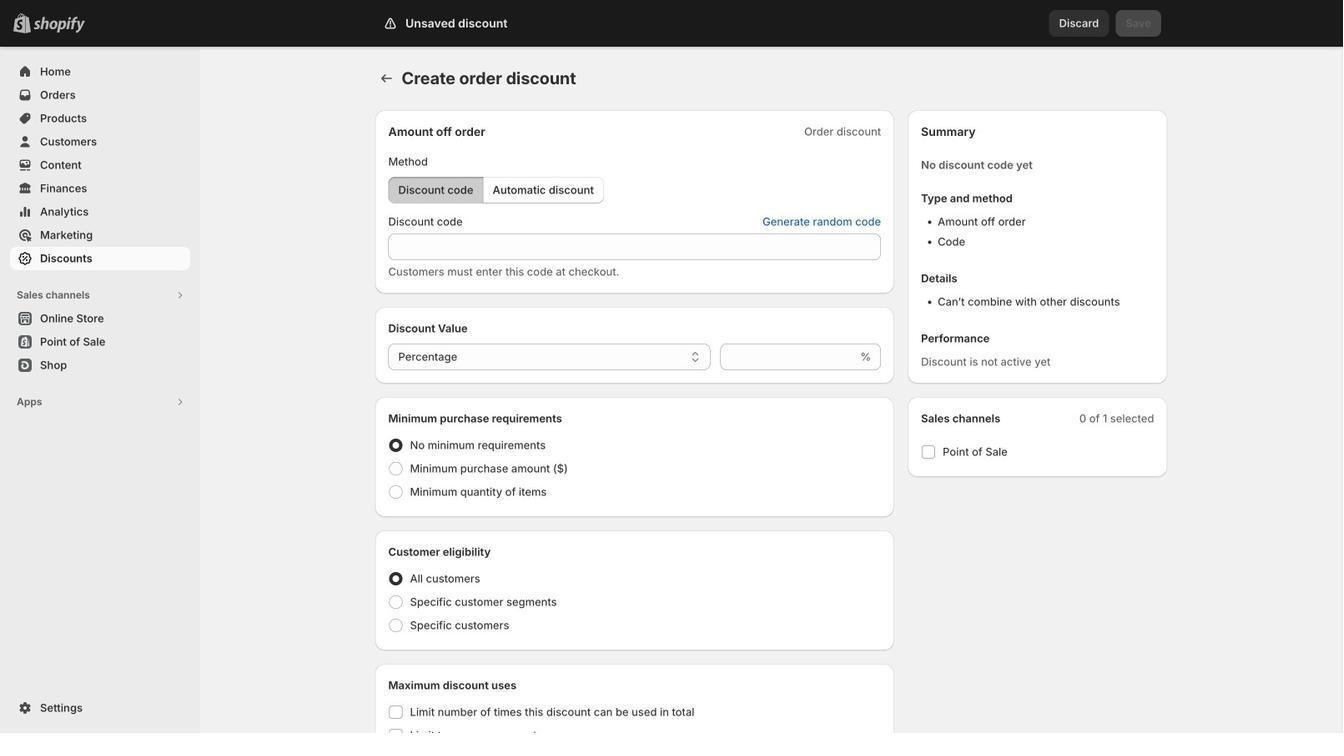 Task type: locate. For each thing, give the bounding box(es) containing it.
None text field
[[388, 234, 881, 260]]

None text field
[[720, 344, 857, 370]]



Task type: vqa. For each thing, say whether or not it's contained in the screenshot.
My Store Image
no



Task type: describe. For each thing, give the bounding box(es) containing it.
shopify image
[[33, 16, 85, 33]]



